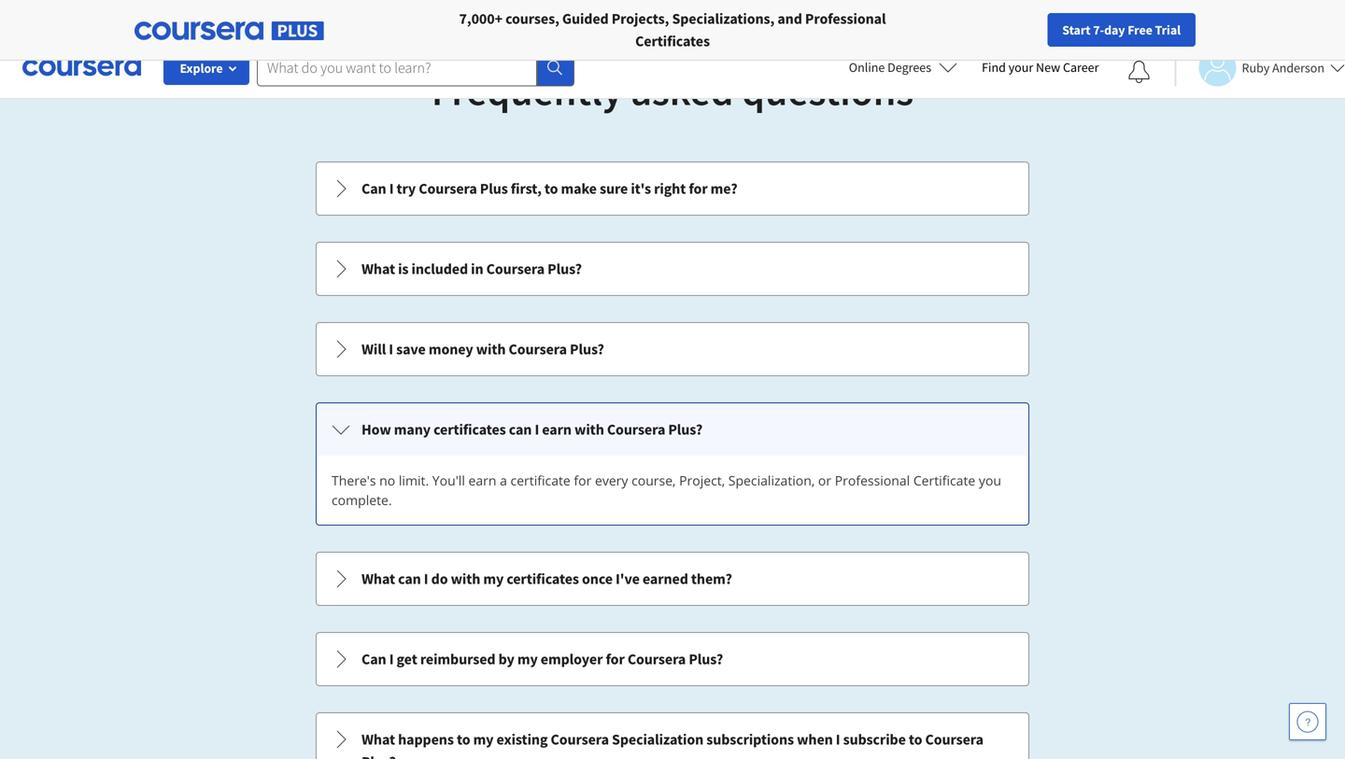 Task type: locate. For each thing, give the bounding box(es) containing it.
with for certificates
[[451, 570, 480, 588]]

0 horizontal spatial certificates
[[433, 420, 506, 439]]

i left the get
[[389, 650, 394, 669]]

None search field
[[257, 49, 574, 86]]

will i save money with coursera plus?
[[361, 340, 604, 359]]

governments link
[[396, 0, 518, 37]]

0 horizontal spatial earn
[[468, 472, 496, 489]]

what left do
[[361, 570, 395, 588]]

for for universities
[[276, 9, 297, 28]]

for for coursera
[[606, 650, 625, 669]]

i've
[[616, 570, 640, 588]]

professional up online
[[805, 9, 886, 28]]

can left do
[[398, 570, 421, 588]]

1 horizontal spatial can
[[509, 420, 532, 439]]

to right first,
[[544, 179, 558, 198]]

explore
[[180, 60, 223, 77]]

earn
[[542, 420, 572, 439], [468, 472, 496, 489]]

for left businesses
[[154, 9, 175, 28]]

2 vertical spatial my
[[473, 730, 494, 749]]

what inside the what happens to my existing coursera specialization subscriptions when i subscribe to coursera plus?
[[361, 730, 395, 749]]

what for what can i do with my certificates once i've earned them?
[[361, 570, 395, 588]]

what left is
[[361, 260, 395, 278]]

courses,
[[505, 9, 559, 28]]

0 vertical spatial my
[[483, 570, 504, 588]]

can up certificate
[[509, 420, 532, 439]]

can left the get
[[361, 650, 386, 669]]

0 vertical spatial with
[[476, 340, 506, 359]]

will i save money with coursera plus? button
[[317, 323, 1028, 375]]

list
[[314, 160, 1031, 759]]

0 vertical spatial what
[[361, 260, 395, 278]]

my for employer
[[517, 650, 538, 669]]

to
[[544, 179, 558, 198], [457, 730, 470, 749], [909, 730, 922, 749]]

new
[[1036, 59, 1060, 76]]

can i get reimbursed by my employer for coursera plus?
[[361, 650, 723, 669]]

with up every
[[574, 420, 604, 439]]

0 horizontal spatial can
[[398, 570, 421, 588]]

professional right or
[[835, 472, 910, 489]]

2 vertical spatial for
[[606, 650, 625, 669]]

certificates up you'll
[[433, 420, 506, 439]]

my
[[483, 570, 504, 588], [517, 650, 538, 669], [473, 730, 494, 749]]

1 for from the left
[[154, 9, 175, 28]]

with for plus?
[[476, 340, 506, 359]]

0 vertical spatial can
[[361, 179, 386, 198]]

0 vertical spatial professional
[[805, 9, 886, 28]]

i inside the what happens to my existing coursera specialization subscriptions when i subscribe to coursera plus?
[[836, 730, 840, 749]]

0 vertical spatial for
[[689, 179, 708, 198]]

day
[[1104, 21, 1125, 38]]

1 vertical spatial professional
[[835, 472, 910, 489]]

1 horizontal spatial to
[[544, 179, 558, 198]]

can i try coursera plus first, to make sure it's right for me?
[[361, 179, 737, 198]]

1 what from the top
[[361, 260, 395, 278]]

in
[[471, 260, 483, 278]]

what happens to my existing coursera specialization subscriptions when i subscribe to coursera plus? button
[[317, 714, 1028, 759]]

7,000+ courses, guided projects, specializations, and professional certificates
[[459, 9, 886, 50]]

2 for from the left
[[276, 9, 297, 28]]

earn up certificate
[[542, 420, 572, 439]]

1 horizontal spatial for
[[276, 9, 297, 28]]

2 what from the top
[[361, 570, 395, 588]]

coursera up how many certificates can i earn with coursera plus?
[[509, 340, 567, 359]]

degrees
[[888, 59, 931, 76]]

certificates left once
[[507, 570, 579, 588]]

1 vertical spatial certificates
[[507, 570, 579, 588]]

for left every
[[574, 472, 592, 489]]

what can i do with my certificates once i've earned them? button
[[317, 553, 1028, 605]]

to right subscribe
[[909, 730, 922, 749]]

me?
[[711, 179, 737, 198]]

for businesses
[[154, 9, 247, 28]]

1 vertical spatial earn
[[468, 472, 496, 489]]

0 horizontal spatial for
[[154, 9, 175, 28]]

2 vertical spatial what
[[361, 730, 395, 749]]

earn left a
[[468, 472, 496, 489]]

for left the me?
[[689, 179, 708, 198]]

0 horizontal spatial for
[[574, 472, 592, 489]]

plus?
[[548, 260, 582, 278], [570, 340, 604, 359], [668, 420, 703, 439], [689, 650, 723, 669], [361, 753, 396, 759]]

i left try
[[389, 179, 394, 198]]

with right money
[[476, 340, 506, 359]]

7,000+
[[459, 9, 503, 28]]

certificates
[[635, 32, 710, 50]]

coursera plus image
[[135, 22, 324, 40]]

there's
[[332, 472, 376, 489]]

can
[[361, 179, 386, 198], [361, 650, 386, 669]]

0 vertical spatial earn
[[542, 420, 572, 439]]

1 vertical spatial my
[[517, 650, 538, 669]]

1 vertical spatial for
[[574, 472, 592, 489]]

coursera
[[419, 179, 477, 198], [486, 260, 545, 278], [509, 340, 567, 359], [607, 420, 665, 439], [628, 650, 686, 669], [551, 730, 609, 749], [925, 730, 983, 749]]

or
[[818, 472, 831, 489]]

professional inside there's no limit. you'll earn a certificate for every course, project, specialization, or professional certificate you complete.
[[835, 472, 910, 489]]

explore button
[[163, 51, 249, 85]]

ruby
[[1242, 59, 1270, 76]]

for left universities
[[276, 9, 297, 28]]

0 vertical spatial can
[[509, 420, 532, 439]]

2 horizontal spatial to
[[909, 730, 922, 749]]

do
[[431, 570, 448, 588]]

asked
[[631, 64, 734, 116]]

list containing can i try coursera plus first, to make sure it's right for me?
[[314, 160, 1031, 759]]

projects,
[[612, 9, 669, 28]]

i
[[389, 179, 394, 198], [389, 340, 393, 359], [535, 420, 539, 439], [424, 570, 428, 588], [389, 650, 394, 669], [836, 730, 840, 749]]

my inside the what happens to my existing coursera specialization subscriptions when i subscribe to coursera plus?
[[473, 730, 494, 749]]

0 horizontal spatial to
[[457, 730, 470, 749]]

to right happens
[[457, 730, 470, 749]]

what
[[361, 260, 395, 278], [361, 570, 395, 588], [361, 730, 395, 749]]

many
[[394, 420, 431, 439]]

save
[[396, 340, 426, 359]]

is
[[398, 260, 409, 278]]

3 what from the top
[[361, 730, 395, 749]]

find
[[982, 59, 1006, 76]]

for
[[154, 9, 175, 28], [276, 9, 297, 28]]

can left try
[[361, 179, 386, 198]]

coursera right subscribe
[[925, 730, 983, 749]]

my right do
[[483, 570, 504, 588]]

1 vertical spatial what
[[361, 570, 395, 588]]

how many certificates can i earn with coursera plus? button
[[317, 404, 1028, 456]]

my right the by
[[517, 650, 538, 669]]

1 can from the top
[[361, 179, 386, 198]]

1 horizontal spatial earn
[[542, 420, 572, 439]]

what left happens
[[361, 730, 395, 749]]

for right employer
[[606, 650, 625, 669]]

What do you want to learn? text field
[[257, 49, 537, 86]]

for for every
[[574, 472, 592, 489]]

how many certificates can i earn with coursera plus?
[[361, 420, 703, 439]]

help center image
[[1296, 711, 1319, 733]]

start
[[1062, 21, 1091, 38]]

1 vertical spatial can
[[361, 650, 386, 669]]

can i try coursera plus first, to make sure it's right for me? button
[[317, 163, 1028, 215]]

certificates
[[433, 420, 506, 439], [507, 570, 579, 588]]

no
[[379, 472, 395, 489]]

once
[[582, 570, 613, 588]]

1 horizontal spatial for
[[606, 650, 625, 669]]

my left existing
[[473, 730, 494, 749]]

2 can from the top
[[361, 650, 386, 669]]

with
[[476, 340, 506, 359], [574, 420, 604, 439], [451, 570, 480, 588]]

you'll
[[432, 472, 465, 489]]

a
[[500, 472, 507, 489]]

frequently asked questions
[[431, 64, 914, 116]]

2 vertical spatial with
[[451, 570, 480, 588]]

by
[[498, 650, 514, 669]]

for inside there's no limit. you'll earn a certificate for every course, project, specialization, or professional certificate you complete.
[[574, 472, 592, 489]]

with right do
[[451, 570, 480, 588]]

i right when
[[836, 730, 840, 749]]

professional
[[805, 9, 886, 28], [835, 472, 910, 489]]



Task type: describe. For each thing, give the bounding box(es) containing it.
earn inside how many certificates can i earn with coursera plus? dropdown button
[[542, 420, 572, 439]]

anderson
[[1272, 59, 1324, 76]]

0 vertical spatial certificates
[[433, 420, 506, 439]]

how
[[361, 420, 391, 439]]

subscribe
[[843, 730, 906, 749]]

start 7-day free trial button
[[1047, 13, 1196, 47]]

1 horizontal spatial certificates
[[507, 570, 579, 588]]

1 vertical spatial can
[[398, 570, 421, 588]]

certificate
[[913, 472, 975, 489]]

plus? inside the what happens to my existing coursera specialization subscriptions when i subscribe to coursera plus?
[[361, 753, 396, 759]]

reimbursed
[[420, 650, 496, 669]]

your
[[1008, 59, 1033, 76]]

show notifications image
[[1128, 61, 1150, 83]]

i left do
[[424, 570, 428, 588]]

i up certificate
[[535, 420, 539, 439]]

online degrees button
[[834, 47, 972, 88]]

coursera up what happens to my existing coursera specialization subscriptions when i subscribe to coursera plus? dropdown button
[[628, 650, 686, 669]]

coursera up course, at the bottom of the page
[[607, 420, 665, 439]]

money
[[429, 340, 473, 359]]

businesses
[[178, 9, 247, 28]]

coursera right try
[[419, 179, 477, 198]]

what is included in coursera plus?
[[361, 260, 582, 278]]

happens
[[398, 730, 454, 749]]

can i get reimbursed by my employer for coursera plus? button
[[317, 633, 1028, 686]]

universities
[[300, 9, 373, 28]]

there's no limit. you'll earn a certificate for every course, project, specialization, or professional certificate you complete.
[[332, 472, 1001, 509]]

project,
[[679, 472, 725, 489]]

trial
[[1155, 21, 1181, 38]]

right
[[654, 179, 686, 198]]

ruby anderson button
[[1175, 49, 1345, 86]]

find your new career
[[982, 59, 1099, 76]]

them?
[[691, 570, 732, 588]]

my for certificates
[[483, 570, 504, 588]]

will
[[361, 340, 386, 359]]

get
[[397, 650, 417, 669]]

1 vertical spatial with
[[574, 420, 604, 439]]

it's
[[631, 179, 651, 198]]

what can i do with my certificates once i've earned them?
[[361, 570, 732, 588]]

guided
[[562, 9, 609, 28]]

coursera right in
[[486, 260, 545, 278]]

for universities
[[276, 9, 373, 28]]

what for what is included in coursera plus?
[[361, 260, 395, 278]]

limit.
[[399, 472, 429, 489]]

sure
[[600, 179, 628, 198]]

7-
[[1093, 21, 1104, 38]]

frequently
[[431, 64, 623, 116]]

free
[[1128, 21, 1152, 38]]

can for can i get reimbursed by my employer for coursera plus?
[[361, 650, 386, 669]]

find your new career link
[[972, 56, 1108, 79]]

start 7-day free trial
[[1062, 21, 1181, 38]]

subscriptions
[[706, 730, 794, 749]]

included
[[411, 260, 468, 278]]

can for can i try coursera plus first, to make sure it's right for me?
[[361, 179, 386, 198]]

you
[[979, 472, 1001, 489]]

2 horizontal spatial for
[[689, 179, 708, 198]]

when
[[797, 730, 833, 749]]

coursera right existing
[[551, 730, 609, 749]]

certificate
[[510, 472, 570, 489]]

questions
[[742, 64, 914, 116]]

professional inside 7,000+ courses, guided projects, specializations, and professional certificates
[[805, 9, 886, 28]]

online
[[849, 59, 885, 76]]

plus
[[480, 179, 508, 198]]

course,
[[632, 472, 676, 489]]

specialization,
[[728, 472, 815, 489]]

complete.
[[332, 491, 392, 509]]

specialization
[[612, 730, 703, 749]]

specializations,
[[672, 9, 775, 28]]

what for what happens to my existing coursera specialization subscriptions when i subscribe to coursera plus?
[[361, 730, 395, 749]]

for for businesses
[[154, 9, 175, 28]]

coursera image
[[22, 53, 141, 82]]

existing
[[496, 730, 548, 749]]

online degrees
[[849, 59, 931, 76]]

earn inside there's no limit. you'll earn a certificate for every course, project, specialization, or professional certificate you complete.
[[468, 472, 496, 489]]

first,
[[511, 179, 542, 198]]

make
[[561, 179, 597, 198]]

employer
[[541, 650, 603, 669]]

banner navigation
[[15, 0, 526, 37]]

i right will
[[389, 340, 393, 359]]

career
[[1063, 59, 1099, 76]]

governments
[[423, 9, 511, 28]]

every
[[595, 472, 628, 489]]

what happens to my existing coursera specialization subscriptions when i subscribe to coursera plus?
[[361, 730, 983, 759]]

try
[[397, 179, 416, 198]]

ruby anderson
[[1242, 59, 1324, 76]]

and
[[777, 9, 802, 28]]

earned
[[643, 570, 688, 588]]

what is included in coursera plus? button
[[317, 243, 1028, 295]]



Task type: vqa. For each thing, say whether or not it's contained in the screenshot.
of in the INTRODUCTION TO PROGRAMMING WITH PYTHON AND JAVA UNIVERSITY OF PENNSYLVANIA
no



